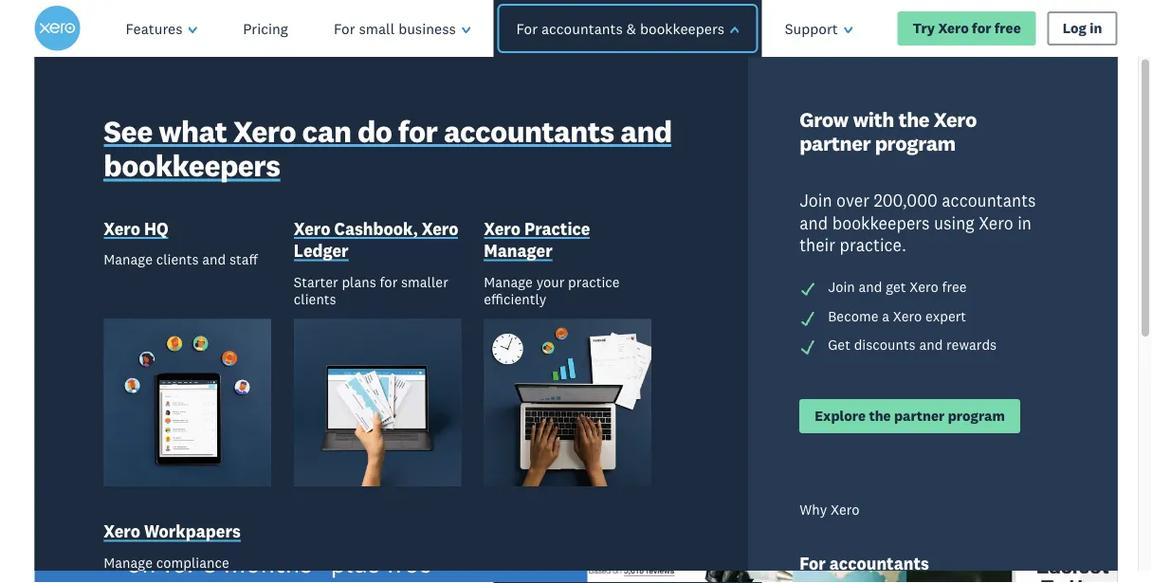 Task type: vqa. For each thing, say whether or not it's contained in the screenshot.
Ongoing Disclosure Notice - D Ritchie 'Ongoing'
no



Task type: locate. For each thing, give the bounding box(es) containing it.
for left 3
[[164, 547, 197, 580]]

xero inside the see what xero can do for accountants and bookkeepers
[[233, 111, 296, 149]]

manage clients and staff
[[104, 250, 258, 268]]

clients left plans
[[294, 290, 337, 307]]

included image down their
[[800, 281, 817, 298]]

0 vertical spatial included image
[[800, 281, 817, 298]]

practice
[[568, 273, 620, 290]]

practice
[[525, 218, 591, 239]]

for accountants & bookkeepers
[[517, 19, 725, 37]]

the right explore
[[870, 407, 892, 425]]

1 horizontal spatial for
[[517, 19, 538, 37]]

discounts
[[855, 336, 916, 353]]

explore the partner program
[[815, 407, 1006, 425]]

the up 200,000
[[899, 106, 930, 132]]

1 vertical spatial clients
[[294, 290, 337, 307]]

1 vertical spatial manage
[[484, 273, 533, 290]]

for for for accountants
[[800, 553, 826, 574]]

for for for accountants & bookkeepers
[[517, 19, 538, 37]]

0 vertical spatial the
[[899, 106, 930, 132]]

2 horizontal spatial free
[[995, 19, 1022, 37]]

love
[[254, 224, 383, 310]]

with down manage clients and staff
[[127, 286, 264, 371]]

in
[[1091, 19, 1103, 37], [1018, 212, 1032, 233]]

included image up explore
[[800, 339, 817, 356]]

included image for become a xero expert
[[800, 310, 817, 327]]

log in link
[[1048, 11, 1118, 46]]

xero inside join over 200,000 accountants and bookkeepers using xero in their practice.
[[979, 212, 1014, 233]]

free up expert
[[943, 278, 967, 296]]

xero practice manager
[[484, 218, 591, 261]]

in inside log in 'link'
[[1091, 19, 1103, 37]]

expert
[[926, 307, 967, 324]]

get
[[829, 336, 851, 353], [350, 516, 391, 549]]

1 vertical spatial free
[[943, 278, 967, 296]]

1 vertical spatial included image
[[800, 310, 817, 327]]

for small business button
[[311, 0, 494, 57]]

0 vertical spatial manage
[[104, 250, 153, 268]]

bookkeepers up hq
[[104, 146, 280, 184]]

bookkeepers right '&'
[[640, 19, 725, 37]]

0 vertical spatial clients
[[156, 250, 199, 268]]

limited
[[127, 516, 216, 549]]

1 horizontal spatial with
[[853, 106, 895, 132]]

1 horizontal spatial free
[[943, 278, 967, 296]]

cashbook,
[[335, 218, 418, 239]]

program
[[876, 130, 956, 156], [949, 407, 1006, 425]]

0 horizontal spatial get
[[350, 516, 391, 549]]

&
[[627, 19, 637, 37]]

0 horizontal spatial with
[[127, 286, 264, 371]]

1 vertical spatial get
[[350, 516, 391, 549]]

what
[[159, 111, 227, 149], [207, 163, 362, 248]]

bookkeepers up practice.
[[833, 212, 930, 233]]

0 horizontal spatial for
[[334, 19, 355, 37]]

months*
[[224, 547, 324, 580]]

in right log
[[1091, 19, 1103, 37]]

bookkeepers inside for accountants & bookkeepers dropdown button
[[640, 19, 725, 37]]

pricing link
[[220, 0, 311, 57]]

2 vertical spatial included image
[[800, 339, 817, 356]]

and inside join over 200,000 accountants and bookkeepers using xero in their practice.
[[800, 212, 828, 233]]

with inside grow with the xero partner program
[[853, 106, 895, 132]]

free right plus
[[387, 547, 432, 580]]

plus
[[331, 547, 380, 580]]

program inside grow with the xero partner program
[[876, 130, 956, 156]]

compliance
[[156, 553, 229, 571]]

manage compliance workflows
[[104, 553, 229, 584]]

200,000
[[874, 190, 938, 211]]

join up "become"
[[829, 278, 856, 296]]

limited time offer: get 50% off for 3 months* plus free onboarding when y
[[127, 516, 450, 584]]

free
[[995, 19, 1022, 37], [943, 278, 967, 296], [387, 547, 432, 580]]

1 included image from the top
[[800, 281, 817, 298]]

1 vertical spatial bookkeepers
[[104, 146, 280, 184]]

included image for get discounts and rewards
[[800, 339, 817, 356]]

manage down manager
[[484, 273, 533, 290]]

1 vertical spatial with
[[127, 286, 264, 371]]

included image
[[800, 281, 817, 298], [800, 310, 817, 327], [800, 339, 817, 356]]

staff
[[230, 250, 258, 268]]

program up 200,000
[[876, 130, 956, 156]]

0 horizontal spatial clients
[[156, 250, 199, 268]]

can
[[302, 111, 351, 149]]

bookkeepers inside the see what xero can do for accountants and bookkeepers
[[104, 146, 280, 184]]

included image left "become"
[[800, 310, 817, 327]]

manage down xero hq link
[[104, 250, 153, 268]]

manage inside manage compliance workflows
[[104, 553, 153, 571]]

what inside the see what xero can do for accountants and bookkeepers
[[159, 111, 227, 149]]

accounting
[[127, 347, 473, 433]]

onboarding
[[127, 579, 260, 584]]

get left the 50%
[[350, 516, 391, 549]]

1 horizontal spatial in
[[1091, 19, 1103, 37]]

join left over
[[800, 190, 833, 211]]

what up staff
[[207, 163, 362, 248]]

0 vertical spatial get
[[829, 336, 851, 353]]

2 vertical spatial free
[[387, 547, 432, 580]]

free left log
[[995, 19, 1022, 37]]

log in
[[1063, 19, 1103, 37]]

the
[[899, 106, 930, 132], [870, 407, 892, 425]]

for right plans
[[380, 273, 398, 290]]

in right using
[[1018, 212, 1032, 233]]

1 vertical spatial program
[[949, 407, 1006, 425]]

practice.
[[840, 234, 907, 255]]

with right grow
[[853, 106, 895, 132]]

1 horizontal spatial the
[[899, 106, 930, 132]]

0 vertical spatial program
[[876, 130, 956, 156]]

1 vertical spatial join
[[829, 278, 856, 296]]

accountants inside dropdown button
[[542, 19, 623, 37]]

1 vertical spatial what
[[207, 163, 362, 248]]

join
[[800, 190, 833, 211], [829, 278, 856, 296]]

clients
[[156, 250, 199, 268], [294, 290, 337, 307]]

their
[[800, 234, 836, 255]]

0 vertical spatial partner
[[800, 130, 871, 156]]

manage
[[104, 250, 153, 268], [484, 273, 533, 290], [104, 553, 153, 571]]

0 vertical spatial what
[[159, 111, 227, 149]]

small
[[359, 19, 395, 37]]

what inside back to what you love with xero accounting software
[[207, 163, 362, 248]]

0 vertical spatial in
[[1091, 19, 1103, 37]]

features button
[[103, 0, 220, 57]]

xero
[[939, 19, 970, 37], [934, 106, 977, 132], [233, 111, 296, 149], [979, 212, 1014, 233], [104, 218, 140, 239], [294, 218, 331, 239], [422, 218, 459, 239], [484, 218, 521, 239], [910, 278, 939, 296], [278, 286, 421, 371], [894, 307, 923, 324], [831, 501, 860, 519], [104, 521, 140, 542]]

smaller
[[401, 273, 449, 290]]

0 horizontal spatial the
[[870, 407, 892, 425]]

2 horizontal spatial bookkeepers
[[833, 212, 930, 233]]

1 vertical spatial partner
[[895, 407, 945, 425]]

join over 200,000 accountants and bookkeepers using xero in their practice.
[[800, 190, 1037, 255]]

try
[[913, 19, 936, 37]]

for right do
[[398, 111, 438, 149]]

for accountants & bookkeepers button
[[488, 0, 768, 57]]

for small business
[[334, 19, 456, 37]]

0 vertical spatial bookkeepers
[[640, 19, 725, 37]]

partner
[[800, 130, 871, 156], [895, 407, 945, 425]]

0 vertical spatial free
[[995, 19, 1022, 37]]

0 horizontal spatial partner
[[800, 130, 871, 156]]

program inside explore the partner program link
[[949, 407, 1006, 425]]

manage for xero hq
[[104, 250, 153, 268]]

a xero user decorating a cake with blue icing. social proof badges surrounding the circular image. image
[[588, 57, 1118, 584]]

what right see
[[159, 111, 227, 149]]

off
[[127, 547, 157, 580]]

3 included image from the top
[[800, 339, 817, 356]]

0 vertical spatial join
[[800, 190, 833, 211]]

with inside back to what you love with xero accounting software
[[127, 286, 264, 371]]

features
[[126, 19, 183, 37]]

get discounts and rewards
[[829, 336, 997, 353]]

free inside the limited time offer: get 50% off for 3 months* plus free onboarding when y
[[387, 547, 432, 580]]

xero inside back to what you love with xero accounting software
[[278, 286, 421, 371]]

clients down hq
[[156, 250, 199, 268]]

program down the 'rewards' on the right bottom of the page
[[949, 407, 1006, 425]]

get down "become"
[[829, 336, 851, 353]]

1 vertical spatial in
[[1018, 212, 1032, 233]]

1 horizontal spatial partner
[[895, 407, 945, 425]]

with
[[853, 106, 895, 132], [127, 286, 264, 371]]

accountants inside join over 200,000 accountants and bookkeepers using xero in their practice.
[[942, 190, 1037, 211]]

log
[[1063, 19, 1087, 37]]

2 included image from the top
[[800, 310, 817, 327]]

0 vertical spatial with
[[853, 106, 895, 132]]

1 horizontal spatial clients
[[294, 290, 337, 307]]

manage inside manage your practice efficiently
[[484, 273, 533, 290]]

you
[[127, 224, 240, 310]]

2 horizontal spatial for
[[800, 553, 826, 574]]

plans
[[342, 273, 376, 290]]

50%
[[398, 516, 450, 549]]

accountants
[[542, 19, 623, 37], [444, 111, 615, 149], [942, 190, 1037, 211], [830, 553, 930, 574]]

2 vertical spatial manage
[[104, 553, 153, 571]]

0 horizontal spatial bookkeepers
[[104, 146, 280, 184]]

0 horizontal spatial in
[[1018, 212, 1032, 233]]

bookkeepers
[[640, 19, 725, 37], [104, 146, 280, 184], [833, 212, 930, 233]]

manage down limited
[[104, 553, 153, 571]]

and
[[621, 111, 672, 149], [800, 212, 828, 233], [202, 250, 226, 268], [859, 278, 883, 296], [920, 336, 944, 353]]

2 vertical spatial bookkeepers
[[833, 212, 930, 233]]

0 horizontal spatial free
[[387, 547, 432, 580]]

for
[[334, 19, 355, 37], [517, 19, 538, 37], [800, 553, 826, 574]]

join inside join over 200,000 accountants and bookkeepers using xero in their practice.
[[800, 190, 833, 211]]

1 horizontal spatial bookkeepers
[[640, 19, 725, 37]]

partner up over
[[800, 130, 871, 156]]

xero practice manager link
[[484, 217, 652, 265]]

1 horizontal spatial get
[[829, 336, 851, 353]]

join for join over 200,000 accountants and bookkeepers using xero in their practice.
[[800, 190, 833, 211]]

partner down get discounts and rewards
[[895, 407, 945, 425]]

rewards
[[947, 336, 997, 353]]



Task type: describe. For each thing, give the bounding box(es) containing it.
xero workpapers link
[[104, 520, 241, 545]]

join and get xero free
[[829, 278, 967, 296]]

grow
[[800, 106, 849, 132]]

explore the partner program link
[[800, 399, 1021, 433]]

see what xero can do for accountants and bookkeepers
[[104, 111, 672, 184]]

xero hq
[[104, 218, 169, 239]]

support button
[[763, 0, 876, 57]]

partner inside grow with the xero partner program
[[800, 130, 871, 156]]

hq
[[144, 218, 169, 239]]

to
[[127, 163, 192, 248]]

see what xero can do for accountants and bookkeepers link
[[104, 111, 680, 188]]

starter
[[294, 273, 338, 290]]

starter plans for smaller clients
[[294, 273, 449, 307]]

for right the try
[[973, 19, 992, 37]]

bookkeepers inside join over 200,000 accountants and bookkeepers using xero in their practice.
[[833, 212, 930, 233]]

accountants inside the see what xero can do for accountants and bookkeepers
[[444, 111, 615, 149]]

try xero for free
[[913, 19, 1022, 37]]

for inside the starter plans for smaller clients
[[380, 273, 398, 290]]

get inside the limited time offer: get 50% off for 3 months* plus free onboarding when y
[[350, 516, 391, 549]]

xero inside grow with the xero partner program
[[934, 106, 977, 132]]

and inside the see what xero can do for accountants and bookkeepers
[[621, 111, 672, 149]]

included image for join and get xero free
[[800, 281, 817, 298]]

for accountants
[[800, 553, 930, 574]]

why xero
[[800, 501, 860, 519]]

ledger
[[294, 240, 349, 261]]

grow with the xero partner program
[[800, 106, 977, 156]]

become
[[829, 307, 879, 324]]

efficiently
[[484, 290, 547, 307]]

time
[[223, 516, 275, 549]]

manager
[[484, 240, 553, 261]]

back to what you love with xero accounting software
[[127, 102, 473, 494]]

join for join and get xero free
[[829, 278, 856, 296]]

xero cashbook, xero ledger link
[[294, 217, 461, 265]]

for accountants link
[[800, 553, 930, 578]]

see
[[104, 111, 152, 149]]

for inside the limited time offer: get 50% off for 3 months* plus free onboarding when y
[[164, 547, 197, 580]]

get
[[886, 278, 907, 296]]

support
[[785, 19, 839, 37]]

become a xero expert
[[829, 307, 967, 324]]

manage for xero workpapers
[[104, 553, 153, 571]]

a
[[883, 307, 890, 324]]

your
[[537, 273, 565, 290]]

xero homepage image
[[35, 6, 80, 51]]

when
[[266, 579, 328, 584]]

3
[[203, 547, 217, 580]]

using
[[935, 212, 975, 233]]

xero workpapers
[[104, 521, 241, 542]]

for for for small business
[[334, 19, 355, 37]]

try xero for free link
[[898, 11, 1037, 46]]

manage your practice efficiently
[[484, 273, 620, 307]]

xero cashbook, xero ledger
[[294, 218, 459, 261]]

offer:
[[282, 516, 343, 549]]

business
[[399, 19, 456, 37]]

the inside grow with the xero partner program
[[899, 106, 930, 132]]

xero hq link
[[104, 217, 169, 243]]

back
[[251, 102, 402, 187]]

workflows
[[104, 571, 168, 584]]

1 vertical spatial the
[[870, 407, 892, 425]]

clients inside the starter plans for smaller clients
[[294, 290, 337, 307]]

over
[[837, 190, 870, 211]]

xero inside "xero practice manager"
[[484, 218, 521, 239]]

for inside the see what xero can do for accountants and bookkeepers
[[398, 111, 438, 149]]

software
[[127, 409, 399, 494]]

workpapers
[[144, 521, 241, 542]]

why
[[800, 501, 828, 519]]

manage for xero practice manager
[[484, 273, 533, 290]]

do
[[358, 111, 392, 149]]

explore
[[815, 407, 866, 425]]

pricing
[[243, 19, 288, 37]]

in inside join over 200,000 accountants and bookkeepers using xero in their practice.
[[1018, 212, 1032, 233]]



